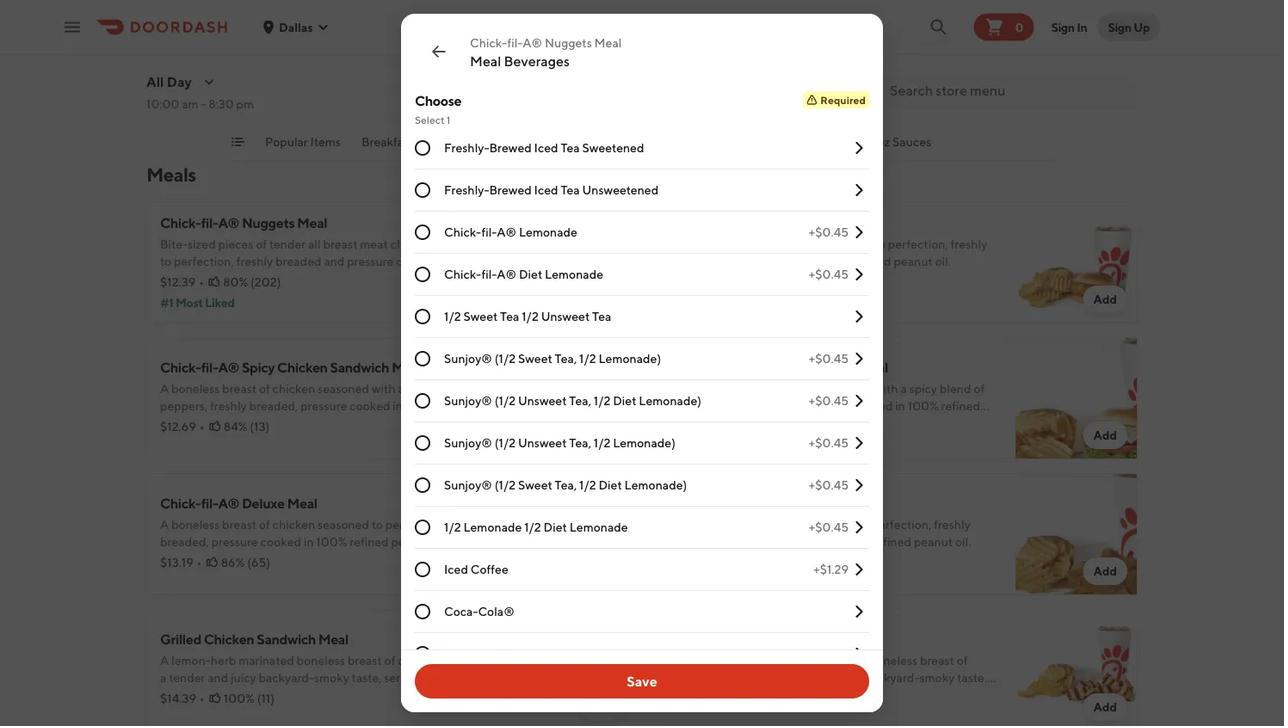Task type: vqa. For each thing, say whether or not it's contained in the screenshot.


Task type: locate. For each thing, give the bounding box(es) containing it.
and inside greek yogurt parfait creamy, organic vanilla bean greek yogurt with fresh berries and your choice of toppings. $6.49
[[160, 53, 181, 67]]

1 vertical spatial nuggets
[[242, 215, 295, 231]]

freshly
[[951, 237, 988, 251], [236, 254, 273, 269], [210, 399, 247, 413], [934, 518, 971, 532], [772, 654, 809, 668]]

liked down 80%
[[205, 296, 235, 310]]

to inside the chick-fil-a® sandwich meal a boneless breast of chicken seasoned to perfection, freshly breaded, pressure cooked in 100% refined peanut oil.
[[875, 237, 886, 251]]

apples,
[[697, 53, 736, 67]]

1 (1/2 from the top
[[495, 352, 516, 366]]

1 vertical spatial dipping
[[663, 706, 705, 720]]

0 horizontal spatial or
[[430, 272, 442, 286]]

6 +$0.45 from the top
[[809, 478, 849, 492]]

0 horizontal spatial breaded
[[276, 254, 322, 269]]

1 vertical spatial breaded
[[663, 535, 709, 549]]

boneless inside grilled chicken sandwich meal a lemon-herb marinated boneless breast of chicken, grilled for a tender and juicy backyard-smoky taste, served on a toasted multigrain bun with green leaf lettuce and tomato. pairs well with honey roasted bbq sauce.
[[297, 654, 345, 668]]

lettuce
[[325, 688, 364, 703]]

+$0.45 for sunjoy® (1/2 unsweet tea, 1/2 lemonade)
[[809, 436, 849, 450]]

backyard- up (11)
[[259, 671, 314, 685]]

chicken, right meat
[[391, 237, 436, 251]]

refined
[[853, 254, 892, 269], [160, 272, 199, 286], [439, 399, 478, 413], [873, 535, 912, 549]]

breast inside grilled chicken sandwich meal a lemon-herb marinated boneless breast of chicken, grilled for a tender and juicy backyard-smoky taste, served on a toasted multigrain bun with green leaf lettuce and tomato. pairs well with honey roasted bbq sauce.
[[348, 654, 382, 668]]

perfection,
[[888, 237, 949, 251], [174, 254, 234, 269], [872, 518, 932, 532]]

beverages
[[504, 53, 570, 69], [600, 135, 657, 149]]

in
[[439, 254, 449, 269], [807, 254, 817, 269], [315, 272, 325, 286], [393, 399, 403, 413], [827, 535, 837, 549], [716, 688, 726, 703]]

a
[[663, 36, 672, 50], [663, 237, 672, 251], [160, 382, 169, 396], [160, 654, 169, 668]]

1 horizontal spatial backyard-
[[864, 671, 920, 685]]

sunjoy®
[[444, 352, 492, 366], [444, 394, 492, 408], [444, 436, 492, 450], [444, 478, 492, 492]]

1 horizontal spatial pieces
[[721, 654, 756, 668]]

1 vertical spatial entrées
[[840, 688, 881, 703]]

2 vertical spatial choice
[[910, 688, 946, 703]]

1/2 down "sunjoy® (1/2 unsweet tea, 1/2 diet lemonade)"
[[594, 436, 611, 450]]

1/2 lemonade 1/2 diet lemonade
[[444, 520, 628, 535]]

4 +$0.45 from the top
[[809, 394, 849, 408]]

boneless
[[674, 237, 723, 251], [171, 382, 220, 396], [297, 654, 345, 668], [869, 654, 918, 668]]

2 liked from the left
[[710, 296, 740, 310]]

0 horizontal spatial count,
[[339, 272, 374, 286]]

lemonade up 1/2 sweet tea 1/2 unsweet tea
[[545, 267, 604, 282]]

cola®
[[478, 605, 515, 619]]

of
[[925, 36, 936, 50], [249, 53, 260, 67], [256, 237, 267, 251], [762, 237, 773, 251], [269, 289, 280, 303], [259, 382, 270, 396], [471, 382, 482, 396], [384, 654, 396, 668], [759, 654, 770, 668], [957, 654, 968, 668], [949, 688, 960, 703]]

on
[[279, 416, 293, 431], [307, 434, 321, 448], [424, 671, 438, 685]]

breast inside grilled nuggets meal bite-sized pieces of freshly marinated boneless breast of chicken, grilled for a tender and juicy backyard-smoky taste. available in 8-count or 12-count entrées with choice of dipping sauce.
[[920, 654, 955, 668]]

for inside grilled nuggets meal bite-sized pieces of freshly marinated boneless breast of chicken, grilled for a tender and juicy backyard-smoky taste. available in 8-count or 12-count entrées with choice of dipping sauce.
[[748, 671, 763, 685]]

greek up creamy,
[[160, 13, 198, 30]]

iced right entrées "button" on the top left of the page
[[534, 141, 558, 155]]

and inside grilled nuggets meal bite-sized pieces of freshly marinated boneless breast of chicken, grilled for a tender and juicy backyard-smoky taste. available in 8-count or 12-count entrées with choice of dipping sauce.
[[813, 671, 834, 685]]

$12.39 •
[[160, 275, 204, 289]]

$12.69 •
[[160, 420, 205, 434]]

tea down sides button
[[561, 183, 580, 197]]

Freshly-Brewed Iced Tea Unsweetened radio
[[415, 183, 431, 198]]

0 horizontal spatial multigrain
[[160, 688, 216, 703]]

• for chick-fil-a® spicy chicken sandwich meal
[[200, 420, 205, 434]]

green
[[663, 53, 695, 67], [268, 688, 300, 703]]

sign in link
[[1041, 10, 1098, 44]]

freshly inside grilled nuggets meal bite-sized pieces of freshly marinated boneless breast of chicken, grilled for a tender and juicy backyard-smoky taste. available in 8-count or 12-count entrées with choice of dipping sauce.
[[772, 654, 809, 668]]

1 freshly- from the top
[[444, 141, 489, 155]]

grilled inside grilled nuggets meal bite-sized pieces of freshly marinated boneless breast of chicken, grilled for a tender and juicy backyard-smoky taste. available in 8-count or 12-count entrées with choice of dipping sauce.
[[663, 632, 704, 648]]

sauce. down meat
[[327, 289, 361, 303]]

0 horizontal spatial deluxe
[[242, 496, 285, 512]]

breaded, up (13)
[[249, 399, 298, 413]]

1 smoky from the left
[[314, 671, 349, 685]]

12- inside the chick-fil-a® nuggets meal bite-sized pieces of tender all breast meat chicken, seasoned to perfection, freshly breaded and pressure cooked in 100% refined peanut oil. available in 8-count, 12-count, or 30-count entrées with choice of dipping sauce.
[[377, 272, 393, 286]]

fil- down chips.
[[201, 496, 218, 512]]

to inside chick-n-strips® meal boneless chicken tenders seasoned to perfection, freshly breaded and pressure cooked in 100% refined peanut oil.
[[858, 518, 869, 532]]

with inside fruit cup a nutritious fruit mix made with chopped pieces of red and green apples, mandarin orange segments, fresh strawberry slices, and blueberries, served chilled. prepared fresh daily.
[[810, 36, 834, 50]]

available inside the chick-fil-a® nuggets meal bite-sized pieces of tender all breast meat chicken, seasoned to perfection, freshly breaded and pressure cooked in 100% refined peanut oil. available in 8-count, 12-count, or 30-count entrées with choice of dipping sauce.
[[261, 272, 312, 286]]

0 horizontal spatial oil.
[[243, 272, 259, 286]]

1/2 up the iced coffee
[[444, 520, 461, 535]]

sized
[[188, 237, 216, 251], [691, 654, 719, 668]]

a inside grilled chicken sandwich meal a lemon-herb marinated boneless breast of chicken, grilled for a tender and juicy backyard-smoky taste, served on a toasted multigrain bun with green leaf lettuce and tomato. pairs well with honey roasted bbq sauce.
[[160, 654, 169, 668]]

chick-fil-a® nuggets meal image
[[513, 201, 635, 324]]

pressure down tenders
[[735, 535, 781, 549]]

pressure up toasted,
[[301, 399, 347, 413]]

2 horizontal spatial nuggets
[[707, 632, 760, 648]]

most
[[176, 296, 203, 310], [681, 296, 708, 310]]

popular items button
[[265, 133, 341, 161]]

None radio
[[415, 225, 431, 240], [415, 267, 431, 282], [415, 351, 431, 367], [415, 393, 431, 409], [415, 436, 431, 451], [415, 478, 431, 493], [415, 520, 431, 536], [415, 562, 431, 578], [415, 225, 431, 240], [415, 267, 431, 282], [415, 351, 431, 367], [415, 393, 431, 409], [415, 436, 431, 451], [415, 478, 431, 493], [415, 520, 431, 536], [415, 562, 431, 578]]

Coca-Cola® radio
[[415, 604, 431, 620]]

grilled
[[446, 654, 481, 668], [711, 671, 746, 685]]

0 vertical spatial fresh
[[419, 36, 447, 50]]

sign left in
[[1052, 20, 1075, 34]]

sign up link
[[1098, 13, 1161, 41]]

1 vertical spatial sweet
[[518, 352, 553, 366]]

juicy inside grilled nuggets meal bite-sized pieces of freshly marinated boneless breast of chicken, grilled for a tender and juicy backyard-smoky taste. available in 8-count or 12-count entrées with choice of dipping sauce.
[[836, 671, 862, 685]]

chicken, up tomato.
[[398, 654, 444, 668]]

2 horizontal spatial fresh
[[923, 70, 950, 84]]

1 sunjoy® from the top
[[444, 352, 492, 366]]

coke®
[[470, 647, 510, 661]]

5 +$0.45 from the top
[[809, 436, 849, 450]]

0 horizontal spatial greek
[[160, 13, 198, 30]]

0 vertical spatial oil.
[[935, 254, 951, 269]]

add button for chick-n-strips® meal
[[1083, 558, 1128, 585]]

0 horizontal spatial green
[[268, 688, 300, 703]]

a down fruit
[[663, 36, 672, 50]]

#1
[[160, 296, 173, 310]]

1/2 up sunjoy® (1/2 unsweet tea, 1/2 lemonade)
[[594, 394, 611, 408]]

1 vertical spatial unsweet
[[518, 394, 567, 408]]

pressure down meat
[[347, 254, 394, 269]]

green up bbq
[[268, 688, 300, 703]]

grilled nuggets meal image
[[1016, 610, 1138, 727]]

fruit cup a nutritious fruit mix made with chopped pieces of red and green apples, mandarin orange segments, fresh strawberry slices, and blueberries, served chilled. prepared fresh daily.
[[663, 13, 981, 84]]

0 vertical spatial dipping
[[282, 289, 324, 303]]

unsweet down sunjoy® (1/2 sweet tea, 1/2 lemonade)
[[518, 394, 567, 408]]

liked for nuggets
[[205, 296, 235, 310]]

(1/2 up 1/2 lemonade 1/2 diet lemonade
[[495, 478, 516, 492]]

2 horizontal spatial chicken
[[775, 237, 818, 251]]

chicken, inside the chick-fil-a® nuggets meal bite-sized pieces of tender all breast meat chicken, seasoned to perfection, freshly breaded and pressure cooked in 100% refined peanut oil. available in 8-count, 12-count, or 30-count entrées with choice of dipping sauce.
[[391, 237, 436, 251]]

0 horizontal spatial liked
[[205, 296, 235, 310]]

spicy up (13)
[[242, 359, 275, 376]]

2 juicy from the left
[[836, 671, 862, 685]]

choose select 1
[[415, 93, 462, 126]]

sign left up
[[1108, 20, 1132, 34]]

breaded, inside the chick-fil-a® sandwich meal a boneless breast of chicken seasoned to perfection, freshly breaded, pressure cooked in 100% refined peanut oil.
[[663, 254, 712, 269]]

0 vertical spatial nuggets
[[545, 36, 592, 50]]

0 horizontal spatial bite-
[[160, 237, 188, 251]]

2 vertical spatial nuggets
[[707, 632, 760, 648]]

meal inside chick-n-strips® meal boneless chicken tenders seasoned to perfection, freshly breaded and pressure cooked in 100% refined peanut oil.
[[766, 496, 796, 512]]

fil- inside the chick-fil-a® sandwich meal a boneless breast of chicken seasoned to perfection, freshly breaded, pressure cooked in 100% refined peanut oil.
[[704, 215, 721, 231]]

smoky inside grilled nuggets meal bite-sized pieces of freshly marinated boneless breast of chicken, grilled for a tender and juicy backyard-smoky taste. available in 8-count or 12-count entrées with choice of dipping sauce.
[[920, 671, 955, 685]]

0 vertical spatial breaded,
[[663, 254, 712, 269]]

dipping down save button at the bottom of page
[[663, 706, 705, 720]]

1 horizontal spatial deluxe
[[813, 359, 856, 376]]

2 backyard- from the left
[[864, 671, 920, 685]]

0 horizontal spatial available
[[261, 272, 312, 286]]

unsweet for lemonade)
[[518, 436, 567, 450]]

1 backyard- from the left
[[259, 671, 314, 685]]

a left lemon-
[[160, 654, 169, 668]]

fil- up #3 most liked
[[704, 215, 721, 231]]

1 horizontal spatial juicy
[[836, 671, 862, 685]]

fresh left berries
[[419, 36, 447, 50]]

1 horizontal spatial to
[[858, 518, 869, 532]]

(1/2 for sunjoy® (1/2 unsweet tea, 1/2 lemonade)
[[495, 436, 516, 450]]

marinated
[[239, 654, 294, 668], [811, 654, 867, 668]]

grilled up save button at the bottom of page
[[663, 632, 704, 648]]

tender inside grilled chicken sandwich meal a lemon-herb marinated boneless breast of chicken, grilled for a tender and juicy backyard-smoky taste, served on a toasted multigrain bun with green leaf lettuce and tomato. pairs well with honey roasted bbq sauce.
[[169, 671, 205, 685]]

(1/2 right blend on the left bottom of page
[[495, 394, 516, 408]]

nuggets for sized
[[242, 215, 295, 231]]

1 liked from the left
[[205, 296, 235, 310]]

2 most from the left
[[681, 296, 708, 310]]

chick- up $13.19 •
[[160, 496, 201, 512]]

sunjoy® for sunjoy® (1/2 unsweet tea, 1/2 lemonade)
[[444, 436, 492, 450]]

marinated inside grilled chicken sandwich meal a lemon-herb marinated boneless breast of chicken, grilled for a tender and juicy backyard-smoky taste, served on a toasted multigrain bun with green leaf lettuce and tomato. pairs well with honey roasted bbq sauce.
[[239, 654, 294, 668]]

0 horizontal spatial backyard-
[[259, 671, 314, 685]]

• for chick-fil-a® nuggets meal
[[199, 275, 204, 289]]

fresh
[[419, 36, 447, 50], [891, 53, 919, 67], [923, 70, 950, 84]]

1 count, from the left
[[339, 272, 374, 286]]

seasoned inside chick-n-strips® meal boneless chicken tenders seasoned to perfection, freshly breaded and pressure cooked in 100% refined peanut oil.
[[804, 518, 856, 532]]

cooked inside chick-fil-a® spicy chicken sandwich meal a boneless breast of chicken seasoned with a spicy blend of peppers, freshly breaded, pressure cooked in 100% refined peanut oil and served on a toasted, buttered bun with dill pickle chips. also available on a multigrain bun.
[[350, 399, 391, 413]]

perfection, inside the chick-fil-a® nuggets meal bite-sized pieces of tender all breast meat chicken, seasoned to perfection, freshly breaded and pressure cooked in 100% refined peanut oil. available in 8-count, 12-count, or 30-count entrées with choice of dipping sauce.
[[174, 254, 234, 269]]

grilled up lemon-
[[160, 632, 201, 648]]

1 horizontal spatial served
[[384, 671, 421, 685]]

1 vertical spatial bun
[[218, 688, 240, 703]]

a® up 84%
[[218, 359, 239, 376]]

1 vertical spatial green
[[268, 688, 300, 703]]

sweetened
[[582, 141, 644, 155]]

0 vertical spatial pieces
[[887, 36, 923, 50]]

with inside greek yogurt parfait creamy, organic vanilla bean greek yogurt with fresh berries and your choice of toppings. $6.49
[[393, 36, 417, 50]]

grilled inside grilled nuggets meal bite-sized pieces of freshly marinated boneless breast of chicken, grilled for a tender and juicy backyard-smoky taste. available in 8-count or 12-count entrées with choice of dipping sauce.
[[711, 671, 746, 685]]

1 vertical spatial on
[[307, 434, 321, 448]]

brewed up chick-fil-a® lemonade
[[489, 183, 532, 197]]

100% inside chick-fil-a® spicy chicken sandwich meal a boneless breast of chicken seasoned with a spicy blend of peppers, freshly breaded, pressure cooked in 100% refined peanut oil and served on a toasted, buttered bun with dill pickle chips. also available on a multigrain bun.
[[405, 399, 436, 413]]

boneless inside grilled nuggets meal bite-sized pieces of freshly marinated boneless breast of chicken, grilled for a tender and juicy backyard-smoky taste. available in 8-count or 12-count entrées with choice of dipping sauce.
[[869, 654, 918, 668]]

1 vertical spatial grilled
[[711, 671, 746, 685]]

0 horizontal spatial to
[[160, 254, 171, 269]]

for
[[483, 654, 498, 668], [748, 671, 763, 685]]

sweet down 1/2 sweet tea 1/2 unsweet tea
[[518, 352, 553, 366]]

a® for chick-fil-a® nuggets meal meal beverages
[[523, 36, 543, 50]]

iced for sweetened
[[534, 141, 558, 155]]

86%
[[221, 556, 245, 570]]

0 horizontal spatial nuggets
[[242, 215, 295, 231]]

spicy
[[407, 382, 435, 396]]

freshly- down 1
[[444, 141, 489, 155]]

3 sunjoy® from the top
[[444, 436, 492, 450]]

chick-fil-a® spicy chicken sandwich meal image
[[513, 338, 635, 460]]

add
[[591, 292, 615, 307], [1094, 292, 1118, 307], [591, 428, 615, 443], [1094, 428, 1118, 443], [1094, 564, 1118, 579], [591, 700, 615, 715], [1094, 700, 1118, 715]]

2 spicy from the left
[[663, 359, 696, 376]]

4 (1/2 from the top
[[495, 478, 516, 492]]

sized inside grilled nuggets meal bite-sized pieces of freshly marinated boneless breast of chicken, grilled for a tender and juicy backyard-smoky taste. available in 8-count or 12-count entrées with choice of dipping sauce.
[[691, 654, 719, 668]]

• for spicy chicken sandwich deluxe meal
[[703, 420, 708, 434]]

(1/2 up sunjoy® (1/2 sweet tea, 1/2 diet lemonade)
[[495, 436, 516, 450]]

1 horizontal spatial bun
[[402, 416, 423, 431]]

breast inside the chick-fil-a® nuggets meal bite-sized pieces of tender all breast meat chicken, seasoned to perfection, freshly breaded and pressure cooked in 100% refined peanut oil. available in 8-count, 12-count, or 30-count entrées with choice of dipping sauce.
[[323, 237, 358, 251]]

sized up $12.39 •
[[188, 237, 216, 251]]

0 vertical spatial meals
[[434, 135, 466, 149]]

multigrain down buttered on the bottom left
[[332, 434, 388, 448]]

fil- up the chick-fil-a® diet lemonade
[[482, 225, 497, 239]]

backyard- left 'taste.'
[[864, 671, 920, 685]]

grilled for grilled chicken sandwich meal
[[160, 632, 201, 648]]

chick- up $12.39 •
[[160, 215, 201, 231]]

dialog
[[401, 14, 883, 727]]

peanut inside chick-fil-a® spicy chicken sandwich meal a boneless breast of chicken seasoned with a spicy blend of peppers, freshly breaded, pressure cooked in 100% refined peanut oil and served on a toasted, buttered bun with dill pickle chips. also available on a multigrain bun.
[[160, 416, 199, 431]]

dipping
[[282, 289, 324, 303], [663, 706, 705, 720]]

1 horizontal spatial count
[[741, 688, 773, 703]]

1 marinated from the left
[[239, 654, 294, 668]]

greek right bean
[[318, 36, 352, 50]]

1 horizontal spatial liked
[[710, 296, 740, 310]]

served inside chick-fil-a® spicy chicken sandwich meal a boneless breast of chicken seasoned with a spicy blend of peppers, freshly breaded, pressure cooked in 100% refined peanut oil and served on a toasted, buttered bun with dill pickle chips. also available on a multigrain bun.
[[240, 416, 277, 431]]

sign for sign up
[[1108, 20, 1132, 34]]

breast inside the chick-fil-a® sandwich meal a boneless breast of chicken seasoned to perfection, freshly breaded, pressure cooked in 100% refined peanut oil.
[[725, 237, 760, 251]]

1 horizontal spatial nuggets
[[545, 36, 592, 50]]

fil- right 30-
[[482, 267, 497, 282]]

tea, up "sunjoy® (1/2 unsweet tea, 1/2 diet lemonade)"
[[555, 352, 577, 366]]

7 +$0.45 from the top
[[809, 520, 849, 535]]

0 vertical spatial beverages
[[504, 53, 570, 69]]

a®
[[523, 36, 543, 50], [218, 215, 239, 231], [721, 215, 742, 231], [497, 225, 517, 239], [497, 267, 517, 282], [218, 359, 239, 376], [218, 496, 239, 512]]

2 smoky from the left
[[920, 671, 955, 685]]

1 spicy from the left
[[242, 359, 275, 376]]

meals
[[434, 135, 466, 149], [146, 164, 196, 186]]

2 sunjoy® from the top
[[444, 394, 492, 408]]

0 vertical spatial available
[[261, 272, 312, 286]]

and inside the chick-fil-a® nuggets meal bite-sized pieces of tender all breast meat chicken, seasoned to perfection, freshly breaded and pressure cooked in 100% refined peanut oil. available in 8-count, 12-count, or 30-count entrées with choice of dipping sauce.
[[324, 254, 345, 269]]

tea, for sunjoy® (1/2 sweet tea, 1/2 lemonade)
[[555, 352, 577, 366]]

a® up #3 most liked
[[721, 215, 742, 231]]

chicken up herb
[[204, 632, 254, 648]]

1 vertical spatial chicken
[[273, 382, 315, 396]]

a® inside the chick-fil-a® sandwich meal a boneless breast of chicken seasoned to perfection, freshly breaded, pressure cooked in 100% refined peanut oil.
[[721, 215, 742, 231]]

chick- for chick-fil-a® deluxe meal
[[160, 496, 201, 512]]

add for chick-fil-a® sandwich meal
[[1094, 292, 1118, 307]]

breaded, up #3 most liked
[[663, 254, 712, 269]]

a inside grilled nuggets meal bite-sized pieces of freshly marinated boneless breast of chicken, grilled for a tender and juicy backyard-smoky taste. available in 8-count or 12-count entrées with choice of dipping sauce.
[[766, 671, 772, 685]]

0 vertical spatial brewed
[[489, 141, 532, 155]]

add for chick-n-strips® meal
[[1094, 564, 1118, 579]]

1 vertical spatial brewed
[[489, 183, 532, 197]]

green up slices,
[[663, 53, 695, 67]]

0 horizontal spatial fresh
[[419, 36, 447, 50]]

a® up 80%
[[218, 215, 239, 231]]

meals down 10:00
[[146, 164, 196, 186]]

pressure up #3 most liked
[[714, 254, 761, 269]]

count, down meat
[[339, 272, 374, 286]]

1 brewed from the top
[[489, 141, 532, 155]]

$13.19 •
[[160, 556, 202, 570]]

+$0.45 for sunjoy® (1/2 unsweet tea, 1/2 diet lemonade)
[[809, 394, 849, 408]]

80% (202)
[[223, 275, 281, 289]]

1 horizontal spatial beverages
[[600, 135, 657, 149]]

bun
[[402, 416, 423, 431], [218, 688, 240, 703]]

breaded down boneless
[[663, 535, 709, 549]]

1 grilled from the left
[[160, 632, 201, 648]]

spicy
[[242, 359, 275, 376], [663, 359, 696, 376]]

breaded inside the chick-fil-a® nuggets meal bite-sized pieces of tender all breast meat chicken, seasoned to perfection, freshly breaded and pressure cooked in 100% refined peanut oil. available in 8-count, 12-count, or 30-count entrées with choice of dipping sauce.
[[276, 254, 322, 269]]

bun inside chick-fil-a® spicy chicken sandwich meal a boneless breast of chicken seasoned with a spicy blend of peppers, freshly breaded, pressure cooked in 100% refined peanut oil and served on a toasted, buttered bun with dill pickle chips. also available on a multigrain bun.
[[402, 416, 423, 431]]

+$0.45 for chick-fil-a® diet lemonade
[[809, 267, 849, 282]]

a up #3
[[663, 237, 672, 251]]

add for chick-fil-a® spicy chicken sandwich meal
[[591, 428, 615, 443]]

1/2
[[444, 310, 461, 324], [522, 310, 539, 324], [580, 352, 596, 366], [594, 394, 611, 408], [594, 436, 611, 450], [580, 478, 596, 492], [444, 520, 461, 535], [524, 520, 541, 535]]

chick- inside the chick-fil-a® nuggets meal bite-sized pieces of tender all breast meat chicken, seasoned to perfection, freshly breaded and pressure cooked in 100% refined peanut oil. available in 8-count, 12-count, or 30-count entrées with choice of dipping sauce.
[[160, 215, 201, 231]]

1 vertical spatial available
[[663, 688, 714, 703]]

0 horizontal spatial count
[[465, 272, 497, 286]]

chicken inside the chick-fil-a® sandwich meal a boneless breast of chicken seasoned to perfection, freshly breaded, pressure cooked in 100% refined peanut oil.
[[775, 237, 818, 251]]

1 horizontal spatial entrées
[[840, 688, 881, 703]]

0 vertical spatial on
[[279, 416, 293, 431]]

1 +$0.45 from the top
[[809, 225, 849, 239]]

(1/2
[[495, 352, 516, 366], [495, 394, 516, 408], [495, 436, 516, 450], [495, 478, 516, 492]]

+$0.45 for sunjoy® (1/2 sweet tea, 1/2 diet lemonade)
[[809, 478, 849, 492]]

a® inside chick-fil-a® nuggets meal meal beverages
[[523, 36, 543, 50]]

bean
[[288, 36, 316, 50]]

1 horizontal spatial spicy
[[663, 359, 696, 376]]

spicy up $13.59
[[663, 359, 696, 376]]

freshly- for freshly-brewed iced tea sweetened
[[444, 141, 489, 155]]

1 juicy from the left
[[231, 671, 256, 685]]

dill
[[452, 416, 469, 431]]

yogurt
[[355, 36, 391, 50]]

chick- right back icon
[[470, 36, 507, 50]]

2 marinated from the left
[[811, 654, 867, 668]]

0 vertical spatial bun
[[402, 416, 423, 431]]

chick- inside the chick-fil-a® sandwich meal a boneless breast of chicken seasoned to perfection, freshly breaded, pressure cooked in 100% refined peanut oil.
[[663, 215, 704, 231]]

1 vertical spatial choice
[[230, 289, 267, 303]]

tender
[[269, 237, 306, 251], [169, 671, 205, 685], [775, 671, 811, 685]]

to inside the chick-fil-a® nuggets meal bite-sized pieces of tender all breast meat chicken, seasoned to perfection, freshly breaded and pressure cooked in 100% refined peanut oil. available in 8-count, 12-count, or 30-count entrées with choice of dipping sauce.
[[160, 254, 171, 269]]

1 horizontal spatial grilled
[[663, 632, 704, 648]]

• for chick-fil-a® deluxe meal
[[197, 556, 202, 570]]

2 vertical spatial pieces
[[721, 654, 756, 668]]

sunjoy® (1/2 sweet tea, 1/2 lemonade)
[[444, 352, 661, 366]]

fresh up the prepared
[[891, 53, 919, 67]]

pressure
[[347, 254, 394, 269], [714, 254, 761, 269], [301, 399, 347, 413], [735, 535, 781, 549]]

• right $12.69
[[200, 420, 205, 434]]

unsweet up sunjoy® (1/2 sweet tea, 1/2 lemonade)
[[541, 310, 590, 324]]

oil
[[201, 416, 215, 431]]

fil- right berries
[[507, 36, 523, 50]]

sandwich inside grilled chicken sandwich meal a lemon-herb marinated boneless breast of chicken, grilled for a tender and juicy backyard-smoky taste, served on a toasted multigrain bun with green leaf lettuce and tomato. pairs well with honey roasted bbq sauce.
[[257, 632, 316, 648]]

sized inside the chick-fil-a® nuggets meal bite-sized pieces of tender all breast meat chicken, seasoned to perfection, freshly breaded and pressure cooked in 100% refined peanut oil. available in 8-count, 12-count, or 30-count entrées with choice of dipping sauce.
[[188, 237, 216, 251]]

0 vertical spatial sweet
[[464, 310, 498, 324]]

open menu image
[[62, 17, 83, 37]]

2 horizontal spatial chicken
[[698, 359, 749, 376]]

chicken inside chick-fil-a® spicy chicken sandwich meal a boneless breast of chicken seasoned with a spicy blend of peppers, freshly breaded, pressure cooked in 100% refined peanut oil and served on a toasted, buttered bun with dill pickle chips. also available on a multigrain bun.
[[277, 359, 328, 376]]

a® up the chick-fil-a® diet lemonade
[[497, 225, 517, 239]]

fil- for chick-fil-a® sandwich meal a boneless breast of chicken seasoned to perfection, freshly breaded, pressure cooked in 100% refined peanut oil.
[[704, 215, 721, 231]]

chick-fil-a® nuggets meal meal beverages
[[470, 36, 622, 69]]

1 horizontal spatial greek
[[318, 36, 352, 50]]

breaded down all at the top of the page
[[276, 254, 322, 269]]

required
[[821, 94, 866, 106]]

chick- for chick-fil-a® nuggets meal meal beverages
[[470, 36, 507, 50]]

0 vertical spatial greek
[[160, 13, 198, 30]]

of inside fruit cup a nutritious fruit mix made with chopped pieces of red and green apples, mandarin orange segments, fresh strawberry slices, and blueberries, served chilled. prepared fresh daily.
[[925, 36, 936, 50]]

chicken for grilled chicken sandwich meal a lemon-herb marinated boneless breast of chicken, grilled for a tender and juicy backyard-smoky taste, served on a toasted multigrain bun with green leaf lettuce and tomato. pairs well with honey roasted bbq sauce.
[[204, 632, 254, 648]]

pieces
[[887, 36, 923, 50], [218, 237, 254, 251], [721, 654, 756, 668]]

tea, up sunjoy® (1/2 unsweet tea, 1/2 lemonade)
[[569, 394, 592, 408]]

sauce.
[[327, 289, 361, 303], [302, 706, 337, 720], [707, 706, 742, 720]]

unsweet up sunjoy® (1/2 sweet tea, 1/2 diet lemonade)
[[518, 436, 567, 450]]

tea, for sunjoy® (1/2 sweet tea, 1/2 diet lemonade)
[[555, 478, 577, 492]]

1 vertical spatial bite-
[[663, 654, 691, 668]]

chick-fil-a® nuggets meal bite-sized pieces of tender all breast meat chicken, seasoned to perfection, freshly breaded and pressure cooked in 100% refined peanut oil. available in 8-count, 12-count, or 30-count entrées with choice of dipping sauce.
[[160, 215, 497, 303]]

1 sign from the left
[[1052, 20, 1075, 34]]

add for spicy chicken sandwich deluxe meal
[[1094, 428, 1118, 443]]

#3
[[663, 296, 678, 310]]

multigrain inside grilled chicken sandwich meal a lemon-herb marinated boneless breast of chicken, grilled for a tender and juicy backyard-smoky taste, served on a toasted multigrain bun with green leaf lettuce and tomato. pairs well with honey roasted bbq sauce.
[[160, 688, 216, 703]]

tea, down "sunjoy® (1/2 unsweet tea, 1/2 diet lemonade)"
[[569, 436, 592, 450]]

84% (13)
[[224, 420, 270, 434]]

$12.69
[[160, 420, 196, 434]]

0 horizontal spatial spicy
[[242, 359, 275, 376]]

fil- inside the chick-fil-a® nuggets meal bite-sized pieces of tender all breast meat chicken, seasoned to perfection, freshly breaded and pressure cooked in 100% refined peanut oil. available in 8-count, 12-count, or 30-count entrées with choice of dipping sauce.
[[201, 215, 218, 231]]

0 horizontal spatial served
[[240, 416, 277, 431]]

2 horizontal spatial served
[[788, 70, 825, 84]]

0 vertical spatial 8-
[[327, 272, 339, 286]]

served up tomato.
[[384, 671, 421, 685]]

$6.49
[[160, 74, 192, 88]]

0 horizontal spatial dipping
[[282, 289, 324, 303]]

1 most from the left
[[176, 296, 203, 310]]

2 brewed from the top
[[489, 183, 532, 197]]

in inside grilled nuggets meal bite-sized pieces of freshly marinated boneless breast of chicken, grilled for a tender and juicy backyard-smoky taste. available in 8-count or 12-count entrées with choice of dipping sauce.
[[716, 688, 726, 703]]

chick- up peppers,
[[160, 359, 201, 376]]

100% inside the chick-fil-a® nuggets meal bite-sized pieces of tender all breast meat chicken, seasoned to perfection, freshly breaded and pressure cooked in 100% refined peanut oil. available in 8-count, 12-count, or 30-count entrées with choice of dipping sauce.
[[452, 254, 483, 269]]

most right #3
[[681, 296, 708, 310]]

1 vertical spatial 12-
[[789, 688, 806, 703]]

chicken
[[277, 359, 328, 376], [698, 359, 749, 376], [204, 632, 254, 648]]

1 horizontal spatial marinated
[[811, 654, 867, 668]]

chick- up #3
[[663, 215, 704, 231]]

add button for grilled nuggets meal
[[1083, 694, 1128, 722]]

chick- up boneless
[[663, 496, 704, 512]]

fil- up $12.39 •
[[201, 215, 218, 231]]

3 (1/2 from the top
[[495, 436, 516, 450]]

sign
[[1052, 20, 1075, 34], [1108, 20, 1132, 34]]

sauce. inside grilled nuggets meal bite-sized pieces of freshly marinated boneless breast of chicken, grilled for a tender and juicy backyard-smoky taste. available in 8-count or 12-count entrées with choice of dipping sauce.
[[707, 706, 742, 720]]

beverages up sides
[[504, 53, 570, 69]]

Item Search search field
[[890, 81, 1124, 100]]

sweet up 1/2 lemonade 1/2 diet lemonade
[[518, 478, 553, 492]]

1 vertical spatial for
[[748, 671, 763, 685]]

taste,
[[352, 671, 382, 685]]

chick- for chick-fil-a® lemonade
[[444, 225, 482, 239]]

3 +$0.45 from the top
[[809, 352, 849, 366]]

4 sunjoy® from the top
[[444, 478, 492, 492]]

spicy chicken sandwich deluxe meal image
[[1016, 338, 1138, 460]]

2 horizontal spatial pieces
[[887, 36, 923, 50]]

2 sign from the left
[[1108, 20, 1132, 34]]

chick- up 30-
[[444, 225, 482, 239]]

1 horizontal spatial sign
[[1108, 20, 1132, 34]]

0 vertical spatial 12-
[[377, 272, 393, 286]]

most for chick-fil-a® sandwich meal
[[681, 296, 708, 310]]

diet
[[519, 267, 543, 282], [613, 394, 637, 408], [599, 478, 622, 492], [544, 520, 567, 535], [444, 647, 468, 661]]

0 horizontal spatial sized
[[188, 237, 216, 251]]

0 horizontal spatial breaded,
[[249, 399, 298, 413]]

0 horizontal spatial entrées
[[160, 289, 201, 303]]

dipping inside the chick-fil-a® nuggets meal bite-sized pieces of tender all breast meat chicken, seasoned to perfection, freshly breaded and pressure cooked in 100% refined peanut oil. available in 8-count, 12-count, or 30-count entrées with choice of dipping sauce.
[[282, 289, 324, 303]]

0 horizontal spatial pieces
[[218, 237, 254, 251]]

1 horizontal spatial grilled
[[711, 671, 746, 685]]

8- right $13.49
[[729, 688, 741, 703]]

breast inside chick-fil-a® spicy chicken sandwich meal a boneless breast of chicken seasoned with a spicy blend of peppers, freshly breaded, pressure cooked in 100% refined peanut oil and served on a toasted, buttered bun with dill pickle chips. also available on a multigrain bun.
[[222, 382, 257, 396]]

meals down 1
[[434, 135, 466, 149]]

a® right berries
[[523, 36, 543, 50]]

chicken inside grilled chicken sandwich meal a lemon-herb marinated boneless breast of chicken, grilled for a tender and juicy backyard-smoky taste, served on a toasted multigrain bun with green leaf lettuce and tomato. pairs well with honey roasted bbq sauce.
[[204, 632, 254, 648]]

chick- for chick-fil-a® diet lemonade
[[444, 267, 482, 282]]

tender inside the chick-fil-a® nuggets meal bite-sized pieces of tender all breast meat chicken, seasoned to perfection, freshly breaded and pressure cooked in 100% refined peanut oil. available in 8-count, 12-count, or 30-count entrées with choice of dipping sauce.
[[269, 237, 306, 251]]

2 freshly- from the top
[[444, 183, 489, 197]]

1/2 Sweet Tea 1/2 Unsweet Tea radio
[[415, 309, 431, 325]]

chick- for chick-fil-a® spicy chicken sandwich meal a boneless breast of chicken seasoned with a spicy blend of peppers, freshly breaded, pressure cooked in 100% refined peanut oil and served on a toasted, buttered bun with dill pickle chips. also available on a multigrain bun.
[[160, 359, 201, 376]]

(1/2 for sunjoy® (1/2 sweet tea, 1/2 diet lemonade)
[[495, 478, 516, 492]]

2 vertical spatial chicken,
[[663, 671, 709, 685]]

add button for chick-fil-a® spicy chicken sandwich meal
[[581, 422, 625, 449]]

deluxe
[[813, 359, 856, 376], [242, 496, 285, 512]]

sized up $13.49
[[691, 654, 719, 668]]

tenders
[[760, 518, 802, 532]]

0 vertical spatial to
[[875, 237, 886, 251]]

lemonade
[[519, 225, 578, 239], [545, 267, 604, 282], [464, 520, 522, 535], [570, 520, 628, 535]]

fil-
[[507, 36, 523, 50], [201, 215, 218, 231], [704, 215, 721, 231], [482, 225, 497, 239], [482, 267, 497, 282], [201, 359, 218, 376], [201, 496, 218, 512]]

sign inside sign up link
[[1108, 20, 1132, 34]]

• up #1 most liked
[[199, 275, 204, 289]]

0 horizontal spatial 8-
[[327, 272, 339, 286]]

chick-fil-a® deluxe meal image
[[513, 474, 635, 596]]

freshly inside chick-fil-a® spicy chicken sandwich meal a boneless breast of chicken seasoned with a spicy blend of peppers, freshly breaded, pressure cooked in 100% refined peanut oil and served on a toasted, buttered bun with dill pickle chips. also available on a multigrain bun.
[[210, 399, 247, 413]]

smoky inside grilled chicken sandwich meal a lemon-herb marinated boneless breast of chicken, grilled for a tender and juicy backyard-smoky taste, served on a toasted multigrain bun with green leaf lettuce and tomato. pairs well with honey roasted bbq sauce.
[[314, 671, 349, 685]]

on up available
[[279, 416, 293, 431]]

1 horizontal spatial breaded
[[663, 535, 709, 549]]

smoky up lettuce
[[314, 671, 349, 685]]

• right $13.59
[[703, 420, 708, 434]]

with inside the chick-fil-a® nuggets meal bite-sized pieces of tender all breast meat chicken, seasoned to perfection, freshly breaded and pressure cooked in 100% refined peanut oil. available in 8-count, 12-count, or 30-count entrées with choice of dipping sauce.
[[204, 289, 228, 303]]

boneless inside chick-fil-a® spicy chicken sandwich meal a boneless breast of chicken seasoned with a spicy blend of peppers, freshly breaded, pressure cooked in 100% refined peanut oil and served on a toasted, buttered bun with dill pickle chips. also available on a multigrain bun.
[[171, 382, 220, 396]]

0 horizontal spatial meals
[[146, 164, 196, 186]]

2 (1/2 from the top
[[495, 394, 516, 408]]

0 horizontal spatial grilled
[[160, 632, 201, 648]]

nuggets inside grilled nuggets meal bite-sized pieces of freshly marinated boneless breast of chicken, grilled for a tender and juicy backyard-smoky taste. available in 8-count or 12-count entrées with choice of dipping sauce.
[[707, 632, 760, 648]]

toppings.
[[262, 53, 313, 67]]

0 vertical spatial for
[[483, 654, 498, 668]]

brewed for freshly-brewed iced tea unsweetened
[[489, 183, 532, 197]]

greek yogurt parfait image
[[513, 0, 635, 114]]

0 vertical spatial chicken,
[[391, 237, 436, 251]]

sandwich
[[745, 215, 804, 231], [330, 359, 389, 376], [751, 359, 810, 376], [257, 632, 316, 648]]

2 +$0.45 from the top
[[809, 267, 849, 282]]

1 horizontal spatial meals
[[434, 135, 466, 149]]

1 vertical spatial to
[[160, 254, 171, 269]]

tea
[[561, 141, 580, 155], [561, 183, 580, 197], [500, 310, 520, 324], [592, 310, 612, 324]]

available
[[256, 434, 304, 448]]

1 horizontal spatial tender
[[269, 237, 306, 251]]

add for grilled nuggets meal
[[1094, 700, 1118, 715]]

2 vertical spatial on
[[424, 671, 438, 685]]

pressure inside the chick-fil-a® sandwich meal a boneless breast of chicken seasoned to perfection, freshly breaded, pressure cooked in 100% refined peanut oil.
[[714, 254, 761, 269]]

taste.
[[957, 671, 987, 685]]

0 horizontal spatial grilled
[[446, 654, 481, 668]]

served down orange
[[788, 70, 825, 84]]

sandwich inside the chick-fil-a® sandwich meal a boneless breast of chicken seasoned to perfection, freshly breaded, pressure cooked in 100% refined peanut oil.
[[745, 215, 804, 231]]

0 horizontal spatial on
[[279, 416, 293, 431]]

fil- inside chick-fil-a® spicy chicken sandwich meal a boneless breast of chicken seasoned with a spicy blend of peppers, freshly breaded, pressure cooked in 100% refined peanut oil and served on a toasted, buttered bun with dill pickle chips. also available on a multigrain bun.
[[201, 359, 218, 376]]

(1/2 down 1/2 sweet tea 1/2 unsweet tea
[[495, 352, 516, 366]]

multigrain up honey at left
[[160, 688, 216, 703]]

smoky left 'taste.'
[[920, 671, 955, 685]]

chick- inside chick-fil-a® nuggets meal meal beverages
[[470, 36, 507, 50]]

iced down freshly-brewed iced tea sweetened
[[534, 183, 558, 197]]

pm
[[236, 97, 254, 111]]

2 grilled from the left
[[663, 632, 704, 648]]

(13)
[[250, 420, 270, 434]]

peanut inside chick-n-strips® meal boneless chicken tenders seasoned to perfection, freshly breaded and pressure cooked in 100% refined peanut oil.
[[914, 535, 953, 549]]

juicy inside grilled chicken sandwich meal a lemon-herb marinated boneless breast of chicken, grilled for a tender and juicy backyard-smoky taste, served on a toasted multigrain bun with green leaf lettuce and tomato. pairs well with honey roasted bbq sauce.
[[231, 671, 256, 685]]



Task type: describe. For each thing, give the bounding box(es) containing it.
chick- for chick-fil-a® nuggets meal bite-sized pieces of tender all breast meat chicken, seasoned to perfection, freshly breaded and pressure cooked in 100% refined peanut oil. available in 8-count, 12-count, or 30-count entrées with choice of dipping sauce.
[[160, 215, 201, 231]]

grilled inside grilled chicken sandwich meal a lemon-herb marinated boneless breast of chicken, grilled for a tender and juicy backyard-smoky taste, served on a toasted multigrain bun with green leaf lettuce and tomato. pairs well with honey roasted bbq sauce.
[[446, 654, 481, 668]]

bite- inside grilled nuggets meal bite-sized pieces of freshly marinated boneless breast of chicken, grilled for a tender and juicy backyard-smoky taste. available in 8-count or 12-count entrées with choice of dipping sauce.
[[663, 654, 691, 668]]

dipping inside grilled nuggets meal bite-sized pieces of freshly marinated boneless breast of chicken, grilled for a tender and juicy backyard-smoky taste. available in 8-count or 12-count entrées with choice of dipping sauce.
[[663, 706, 705, 720]]

a® for chick-fil-a® sandwich meal a boneless breast of chicken seasoned to perfection, freshly breaded, pressure cooked in 100% refined peanut oil.
[[721, 215, 742, 231]]

iced for unsweetened
[[534, 183, 558, 197]]

+$0.45 for chick-fil-a® lemonade
[[809, 225, 849, 239]]

$13.59
[[663, 420, 699, 434]]

100% (11)
[[224, 692, 275, 706]]

1/2 up "sunjoy® (1/2 unsweet tea, 1/2 diet lemonade)"
[[580, 352, 596, 366]]

sweet for sunjoy® (1/2 sweet tea, 1/2 diet lemonade)
[[518, 478, 553, 492]]

most for chick-fil-a® nuggets meal
[[176, 296, 203, 310]]

blueberries,
[[721, 70, 786, 84]]

or inside grilled nuggets meal bite-sized pieces of freshly marinated boneless breast of chicken, grilled for a tender and juicy backyard-smoky taste. available in 8-count or 12-count entrées with choice of dipping sauce.
[[775, 688, 786, 703]]

back image
[[429, 41, 449, 62]]

meat
[[360, 237, 388, 251]]

(1/2 for sunjoy® (1/2 unsweet tea, 1/2 diet lemonade)
[[495, 394, 516, 408]]

grilled chicken sandwich meal a lemon-herb marinated boneless breast of chicken, grilled for a tender and juicy backyard-smoky taste, served on a toasted multigrain bun with green leaf lettuce and tomato. pairs well with honey roasted bbq sauce.
[[160, 632, 498, 720]]

peanut inside the chick-fil-a® nuggets meal bite-sized pieces of tender all breast meat chicken, seasoned to perfection, freshly breaded and pressure cooked in 100% refined peanut oil. available in 8-count, 12-count, or 30-count entrées with choice of dipping sauce.
[[202, 272, 241, 286]]

deluxe for a®
[[242, 496, 285, 512]]

1/2 down sunjoy® (1/2 unsweet tea, 1/2 lemonade)
[[580, 478, 596, 492]]

also
[[229, 434, 254, 448]]

add button for chick-fil-a® nuggets meal
[[581, 286, 625, 313]]

freshly-brewed iced tea unsweetened
[[444, 183, 659, 197]]

strawberry
[[921, 53, 979, 67]]

slices,
[[663, 70, 696, 84]]

diet coke®
[[444, 647, 510, 661]]

beverages inside chick-fil-a® nuggets meal meal beverages
[[504, 53, 570, 69]]

Freshly-Brewed Iced Tea Sweetened radio
[[415, 140, 431, 156]]

8- inside the chick-fil-a® nuggets meal bite-sized pieces of tender all breast meat chicken, seasoned to perfection, freshly breaded and pressure cooked in 100% refined peanut oil. available in 8-count, 12-count, or 30-count entrées with choice of dipping sauce.
[[327, 272, 339, 286]]

deluxe for sandwich
[[813, 359, 856, 376]]

lemonade down freshly-brewed iced tea unsweetened
[[519, 225, 578, 239]]

sunjoy® for sunjoy® (1/2 unsweet tea, 1/2 diet lemonade)
[[444, 394, 492, 408]]

perfection, inside chick-n-strips® meal boneless chicken tenders seasoned to perfection, freshly breaded and pressure cooked in 100% refined peanut oil.
[[872, 518, 932, 532]]

parfait
[[244, 13, 285, 30]]

boneless
[[663, 518, 712, 532]]

and inside chick-n-strips® meal boneless chicken tenders seasoned to perfection, freshly breaded and pressure cooked in 100% refined peanut oil.
[[711, 535, 732, 549]]

100% inside the chick-fil-a® sandwich meal a boneless breast of chicken seasoned to perfection, freshly breaded, pressure cooked in 100% refined peanut oil.
[[819, 254, 850, 269]]

chick- for chick-n-strips® meal boneless chicken tenders seasoned to perfection, freshly breaded and pressure cooked in 100% refined peanut oil.
[[663, 496, 704, 512]]

sauce. inside grilled chicken sandwich meal a lemon-herb marinated boneless breast of chicken, grilled for a tender and juicy backyard-smoky taste, served on a toasted multigrain bun with green leaf lettuce and tomato. pairs well with honey roasted bbq sauce.
[[302, 706, 337, 720]]

oil. inside chick-n-strips® meal boneless chicken tenders seasoned to perfection, freshly breaded and pressure cooked in 100% refined peanut oil.
[[956, 535, 972, 549]]

herb
[[211, 654, 236, 668]]

lemon-
[[171, 654, 211, 668]]

8oz
[[871, 135, 891, 149]]

1 vertical spatial greek
[[318, 36, 352, 50]]

sauces
[[893, 135, 932, 149]]

backyard- inside grilled nuggets meal bite-sized pieces of freshly marinated boneless breast of chicken, grilled for a tender and juicy backyard-smoky taste. available in 8-count or 12-count entrées with choice of dipping sauce.
[[864, 671, 920, 685]]

fil- for chick-fil-a® diet lemonade
[[482, 267, 497, 282]]

select
[[415, 114, 445, 126]]

tea left sweetened on the top of page
[[561, 141, 580, 155]]

(1/2 for sunjoy® (1/2 sweet tea, 1/2 lemonade)
[[495, 352, 516, 366]]

day
[[167, 74, 192, 90]]

add button for spicy chicken sandwich deluxe meal
[[1083, 422, 1128, 449]]

1/2 down the chick-fil-a® diet lemonade
[[522, 310, 539, 324]]

save
[[627, 674, 658, 690]]

chips.
[[195, 434, 227, 448]]

peppers,
[[160, 399, 208, 413]]

freshly inside the chick-fil-a® sandwich meal a boneless breast of chicken seasoned to perfection, freshly breaded, pressure cooked in 100% refined peanut oil.
[[951, 237, 988, 251]]

chick-fil-a® sandwich meal image
[[1016, 201, 1138, 324]]

sunjoy® for sunjoy® (1/2 sweet tea, 1/2 lemonade)
[[444, 352, 492, 366]]

• for grilled chicken sandwich meal
[[200, 692, 205, 706]]

grilled nuggets meal bite-sized pieces of freshly marinated boneless breast of chicken, grilled for a tender and juicy backyard-smoky taste. available in 8-count or 12-count entrées with choice of dipping sauce.
[[663, 632, 987, 720]]

add for grilled chicken sandwich meal
[[591, 700, 615, 715]]

12- inside grilled nuggets meal bite-sized pieces of freshly marinated boneless breast of chicken, grilled for a tender and juicy backyard-smoky taste. available in 8-count or 12-count entrées with choice of dipping sauce.
[[789, 688, 806, 703]]

85% (7)
[[727, 420, 768, 434]]

brewed for freshly-brewed iced tea sweetened
[[489, 141, 532, 155]]

$12.39
[[160, 275, 196, 289]]

up
[[1134, 20, 1150, 34]]

lemonade) up "sunjoy® (1/2 unsweet tea, 1/2 diet lemonade)"
[[599, 352, 661, 366]]

sweet for sunjoy® (1/2 sweet tea, 1/2 lemonade)
[[518, 352, 553, 366]]

2 vertical spatial iced
[[444, 563, 468, 577]]

in
[[1077, 20, 1088, 34]]

a® for chick-fil-a® nuggets meal bite-sized pieces of tender all breast meat chicken, seasoned to perfection, freshly breaded and pressure cooked in 100% refined peanut oil. available in 8-count, 12-count, or 30-count entrées with choice of dipping sauce.
[[218, 215, 239, 231]]

entrées inside the chick-fil-a® nuggets meal bite-sized pieces of tender all breast meat chicken, seasoned to perfection, freshly breaded and pressure cooked in 100% refined peanut oil. available in 8-count, 12-count, or 30-count entrées with choice of dipping sauce.
[[160, 289, 201, 303]]

backyard- inside grilled chicken sandwich meal a lemon-herb marinated boneless breast of chicken, grilled for a tender and juicy backyard-smoky taste, served on a toasted multigrain bun with green leaf lettuce and tomato. pairs well with honey roasted bbq sauce.
[[259, 671, 314, 685]]

freshly- for freshly-brewed iced tea unsweetened
[[444, 183, 489, 197]]

chicken, inside grilled nuggets meal bite-sized pieces of freshly marinated boneless breast of chicken, grilled for a tender and juicy backyard-smoky taste. available in 8-count or 12-count entrées with choice of dipping sauce.
[[663, 671, 709, 685]]

fruit
[[729, 36, 752, 50]]

2 horizontal spatial count
[[806, 688, 837, 703]]

oil. inside the chick-fil-a® sandwich meal a boneless breast of chicken seasoned to perfection, freshly breaded, pressure cooked in 100% refined peanut oil.
[[935, 254, 951, 269]]

2 vertical spatial fresh
[[923, 70, 950, 84]]

sign in
[[1052, 20, 1088, 34]]

meal inside grilled chicken sandwich meal a lemon-herb marinated boneless breast of chicken, grilled for a tender and juicy backyard-smoky taste, served on a toasted multigrain bun with green leaf lettuce and tomato. pairs well with honey roasted bbq sauce.
[[318, 632, 349, 648]]

lemonade) up $13.59
[[639, 394, 702, 408]]

add for chick-fil-a® nuggets meal
[[591, 292, 615, 307]]

2 count, from the left
[[393, 272, 428, 286]]

tea up sunjoy® (1/2 sweet tea, 1/2 lemonade)
[[592, 310, 612, 324]]

add button for grilled chicken sandwich meal
[[581, 694, 625, 722]]

1
[[447, 114, 451, 126]]

$14.39
[[160, 692, 196, 706]]

#3 most liked
[[663, 296, 740, 310]]

boneless inside the chick-fil-a® sandwich meal a boneless breast of chicken seasoned to perfection, freshly breaded, pressure cooked in 100% refined peanut oil.
[[674, 237, 723, 251]]

mandarin
[[738, 53, 790, 67]]

fil- for chick-fil-a® lemonade
[[482, 225, 497, 239]]

a inside the chick-fil-a® sandwich meal a boneless breast of chicken seasoned to perfection, freshly breaded, pressure cooked in 100% refined peanut oil.
[[663, 237, 672, 251]]

items
[[310, 135, 341, 149]]

+$1.29
[[814, 563, 849, 577]]

nuggets for beverages
[[545, 36, 592, 50]]

strips®
[[717, 496, 764, 512]]

meal inside chick-fil-a® spicy chicken sandwich meal a boneless breast of chicken seasoned with a spicy blend of peppers, freshly breaded, pressure cooked in 100% refined peanut oil and served on a toasted, buttered bun with dill pickle chips. also available on a multigrain bun.
[[392, 359, 422, 376]]

fil- for chick-fil-a® nuggets meal meal beverages
[[507, 36, 523, 50]]

beverages button
[[600, 133, 657, 161]]

+$0.45 for 1/2 lemonade 1/2 diet lemonade
[[809, 520, 849, 535]]

a® for chick-fil-a® diet lemonade
[[497, 267, 517, 282]]

1/2 sweet tea 1/2 unsweet tea
[[444, 310, 612, 324]]

tea down the chick-fil-a® diet lemonade
[[500, 310, 520, 324]]

pieces inside the chick-fil-a® nuggets meal bite-sized pieces of tender all breast meat chicken, seasoned to perfection, freshly breaded and pressure cooked in 100% refined peanut oil. available in 8-count, 12-count, or 30-count entrées with choice of dipping sauce.
[[218, 237, 254, 251]]

refined inside chick-fil-a® spicy chicken sandwich meal a boneless breast of chicken seasoned with a spicy blend of peppers, freshly breaded, pressure cooked in 100% refined peanut oil and served on a toasted, buttered bun with dill pickle chips. also available on a multigrain bun.
[[439, 399, 478, 413]]

8- inside grilled nuggets meal bite-sized pieces of freshly marinated boneless breast of chicken, grilled for a tender and juicy backyard-smoky taste. available in 8-count or 12-count entrées with choice of dipping sauce.
[[729, 688, 741, 703]]

entrées
[[487, 135, 529, 149]]

fresh inside greek yogurt parfait creamy, organic vanilla bean greek yogurt with fresh berries and your choice of toppings. $6.49
[[419, 36, 447, 50]]

or inside the chick-fil-a® nuggets meal bite-sized pieces of tender all breast meat chicken, seasoned to perfection, freshly breaded and pressure cooked in 100% refined peanut oil. available in 8-count, 12-count, or 30-count entrées with choice of dipping sauce.
[[430, 272, 442, 286]]

choice inside grilled nuggets meal bite-sized pieces of freshly marinated boneless breast of chicken, grilled for a tender and juicy backyard-smoky taste. available in 8-count or 12-count entrées with choice of dipping sauce.
[[910, 688, 946, 703]]

sides button
[[550, 133, 579, 161]]

choice inside the chick-fil-a® nuggets meal bite-sized pieces of tender all breast meat chicken, seasoned to perfection, freshly breaded and pressure cooked in 100% refined peanut oil. available in 8-count, 12-count, or 30-count entrées with choice of dipping sauce.
[[230, 289, 267, 303]]

pressure inside chick-n-strips® meal boneless chicken tenders seasoned to perfection, freshly breaded and pressure cooked in 100% refined peanut oil.
[[735, 535, 781, 549]]

liked for sandwich
[[710, 296, 740, 310]]

chicken for spicy chicken sandwich deluxe meal
[[698, 359, 749, 376]]

prepared
[[869, 70, 920, 84]]

cup
[[695, 13, 721, 30]]

fruit cup image
[[1016, 0, 1138, 114]]

on inside grilled chicken sandwich meal a lemon-herb marinated boneless breast of chicken, grilled for a tender and juicy backyard-smoky taste, served on a toasted multigrain bun with green leaf lettuce and tomato. pairs well with honey roasted bbq sauce.
[[424, 671, 438, 685]]

all
[[308, 237, 321, 251]]

chick- for chick-fil-a® sandwich meal a boneless breast of chicken seasoned to perfection, freshly breaded, pressure cooked in 100% refined peanut oil.
[[663, 215, 704, 231]]

seasoned inside chick-fil-a® spicy chicken sandwich meal a boneless breast of chicken seasoned with a spicy blend of peppers, freshly breaded, pressure cooked in 100% refined peanut oil and served on a toasted, buttered bun with dill pickle chips. also available on a multigrain bun.
[[318, 382, 369, 396]]

sauce. inside the chick-fil-a® nuggets meal bite-sized pieces of tender all breast meat chicken, seasoned to perfection, freshly breaded and pressure cooked in 100% refined peanut oil. available in 8-count, 12-count, or 30-count entrées with choice of dipping sauce.
[[327, 289, 361, 303]]

8oz sauces
[[871, 135, 932, 149]]

a inside fruit cup a nutritious fruit mix made with chopped pieces of red and green apples, mandarin orange segments, fresh strawberry slices, and blueberries, served chilled. prepared fresh daily.
[[663, 36, 672, 50]]

iced coffee
[[444, 563, 509, 577]]

1/2 down sunjoy® (1/2 sweet tea, 1/2 diet lemonade)
[[524, 520, 541, 535]]

spicy inside chick-fil-a® spicy chicken sandwich meal a boneless breast of chicken seasoned with a spicy blend of peppers, freshly breaded, pressure cooked in 100% refined peanut oil and served on a toasted, buttered bun with dill pickle chips. also available on a multigrain bun.
[[242, 359, 275, 376]]

freshly-brewed iced tea sweetened
[[444, 141, 644, 155]]

lemonade) up boneless
[[625, 478, 687, 492]]

creamy,
[[160, 36, 205, 50]]

bun.
[[390, 434, 414, 448]]

tea, for sunjoy® (1/2 unsweet tea, 1/2 diet lemonade)
[[569, 394, 592, 408]]

all
[[146, 74, 164, 90]]

dialog containing meal beverages
[[401, 14, 883, 727]]

chick-fil-a® sandwich meal a boneless breast of chicken seasoned to perfection, freshly breaded, pressure cooked in 100% refined peanut oil.
[[663, 215, 988, 269]]

save button
[[415, 665, 870, 699]]

chick-fil-a® deluxe meal
[[160, 496, 317, 512]]

lemonade up coffee
[[464, 520, 522, 535]]

80%
[[223, 275, 248, 289]]

1 vertical spatial meals
[[146, 164, 196, 186]]

meal inside grilled nuggets meal bite-sized pieces of freshly marinated boneless breast of chicken, grilled for a tender and juicy backyard-smoky taste. available in 8-count or 12-count entrées with choice of dipping sauce.
[[762, 632, 792, 648]]

8:30
[[209, 97, 234, 111]]

a inside chick-fil-a® spicy chicken sandwich meal a boneless breast of chicken seasoned with a spicy blend of peppers, freshly breaded, pressure cooked in 100% refined peanut oil and served on a toasted, buttered bun with dill pickle chips. also available on a multigrain bun.
[[160, 382, 169, 396]]

entrées button
[[487, 133, 529, 161]]

lemonade down sunjoy® (1/2 sweet tea, 1/2 diet lemonade)
[[570, 520, 628, 535]]

organic
[[208, 36, 249, 50]]

red
[[939, 36, 957, 50]]

segments,
[[833, 53, 889, 67]]

tea, for sunjoy® (1/2 unsweet tea, 1/2 lemonade)
[[569, 436, 592, 450]]

tender inside grilled nuggets meal bite-sized pieces of freshly marinated boneless breast of chicken, grilled for a tender and juicy backyard-smoky taste. available in 8-count or 12-count entrées with choice of dipping sauce.
[[775, 671, 811, 685]]

pressure inside chick-fil-a® spicy chicken sandwich meal a boneless breast of chicken seasoned with a spicy blend of peppers, freshly breaded, pressure cooked in 100% refined peanut oil and served on a toasted, buttered bun with dill pickle chips. also available on a multigrain bun.
[[301, 399, 347, 413]]

chick-n-strips® meal image
[[1016, 474, 1138, 596]]

unsweet for diet
[[518, 394, 567, 408]]

grilled chicken sandwich meal image
[[513, 610, 635, 727]]

unsweetened
[[582, 183, 659, 197]]

berries
[[449, 36, 487, 50]]

chicken inside chick-n-strips® meal boneless chicken tenders seasoned to perfection, freshly breaded and pressure cooked in 100% refined peanut oil.
[[715, 518, 758, 532]]

a® for chick-fil-a® spicy chicken sandwich meal a boneless breast of chicken seasoned with a spicy blend of peppers, freshly breaded, pressure cooked in 100% refined peanut oil and served on a toasted, buttered bun with dill pickle chips. also available on a multigrain bun.
[[218, 359, 239, 376]]

made
[[777, 36, 807, 50]]

sunjoy® (1/2 unsweet tea, 1/2 diet lemonade)
[[444, 394, 702, 408]]

(11)
[[257, 692, 275, 706]]

a® for chick-fil-a® lemonade
[[497, 225, 517, 239]]

a® for chick-fil-a® deluxe meal
[[218, 496, 239, 512]]

seasoned inside the chick-fil-a® sandwich meal a boneless breast of chicken seasoned to perfection, freshly breaded, pressure cooked in 100% refined peanut oil.
[[821, 237, 872, 251]]

pieces inside grilled nuggets meal bite-sized pieces of freshly marinated boneless breast of chicken, grilled for a tender and juicy backyard-smoky taste. available in 8-count or 12-count entrées with choice of dipping sauce.
[[721, 654, 756, 668]]

am
[[182, 97, 199, 111]]

perfection, inside the chick-fil-a® sandwich meal a boneless breast of chicken seasoned to perfection, freshly breaded, pressure cooked in 100% refined peanut oil.
[[888, 237, 949, 251]]

chopped
[[836, 36, 885, 50]]

cooked inside the chick-fil-a® sandwich meal a boneless breast of chicken seasoned to perfection, freshly breaded, pressure cooked in 100% refined peanut oil.
[[764, 254, 804, 269]]

breaded inside chick-n-strips® meal boneless chicken tenders seasoned to perfection, freshly breaded and pressure cooked in 100% refined peanut oil.
[[663, 535, 709, 549]]

cooked inside the chick-fil-a® nuggets meal bite-sized pieces of tender all breast meat chicken, seasoned to perfection, freshly breaded and pressure cooked in 100% refined peanut oil. available in 8-count, 12-count, or 30-count entrées with choice of dipping sauce.
[[396, 254, 437, 269]]

for inside grilled chicken sandwich meal a lemon-herb marinated boneless breast of chicken, grilled for a tender and juicy backyard-smoky taste, served on a toasted multigrain bun with green leaf lettuce and tomato. pairs well with honey roasted bbq sauce.
[[483, 654, 498, 668]]

30-
[[444, 272, 465, 286]]

mix
[[755, 36, 774, 50]]

well
[[463, 688, 486, 703]]

seasoned inside the chick-fil-a® nuggets meal bite-sized pieces of tender all breast meat chicken, seasoned to perfection, freshly breaded and pressure cooked in 100% refined peanut oil. available in 8-count, 12-count, or 30-count entrées with choice of dipping sauce.
[[439, 237, 490, 251]]

oil. inside the chick-fil-a® nuggets meal bite-sized pieces of tender all breast meat chicken, seasoned to perfection, freshly breaded and pressure cooked in 100% refined peanut oil. available in 8-count, 12-count, or 30-count entrées with choice of dipping sauce.
[[243, 272, 259, 286]]

pressure inside the chick-fil-a® nuggets meal bite-sized pieces of tender all breast meat chicken, seasoned to perfection, freshly breaded and pressure cooked in 100% refined peanut oil. available in 8-count, 12-count, or 30-count entrées with choice of dipping sauce.
[[347, 254, 394, 269]]

1 horizontal spatial fresh
[[891, 53, 919, 67]]

orange
[[792, 53, 831, 67]]

served inside grilled chicken sandwich meal a lemon-herb marinated boneless breast of chicken, grilled for a tender and juicy backyard-smoky taste, served on a toasted multigrain bun with green leaf lettuce and tomato. pairs well with honey roasted bbq sauce.
[[384, 671, 421, 685]]

fil- for chick-fil-a® spicy chicken sandwich meal a boneless breast of chicken seasoned with a spicy blend of peppers, freshly breaded, pressure cooked in 100% refined peanut oil and served on a toasted, buttered bun with dill pickle chips. also available on a multigrain bun.
[[201, 359, 218, 376]]

chicken, inside grilled chicken sandwich meal a lemon-herb marinated boneless breast of chicken, grilled for a tender and juicy backyard-smoky taste, served on a toasted multigrain bun with green leaf lettuce and tomato. pairs well with honey roasted bbq sauce.
[[398, 654, 444, 668]]

green inside fruit cup a nutritious fruit mix made with chopped pieces of red and green apples, mandarin orange segments, fresh strawberry slices, and blueberries, served chilled. prepared fresh daily.
[[663, 53, 695, 67]]

10:00
[[146, 97, 179, 111]]

pairs
[[434, 688, 461, 703]]

$14.39 •
[[160, 692, 205, 706]]

choice inside greek yogurt parfait creamy, organic vanilla bean greek yogurt with fresh berries and your choice of toppings. $6.49
[[210, 53, 246, 67]]

chick-n-strips® meal boneless chicken tenders seasoned to perfection, freshly breaded and pressure cooked in 100% refined peanut oil.
[[663, 496, 972, 549]]

fil- for chick-fil-a® deluxe meal
[[201, 496, 218, 512]]

of inside the chick-fil-a® sandwich meal a boneless breast of chicken seasoned to perfection, freshly breaded, pressure cooked in 100% refined peanut oil.
[[762, 237, 773, 251]]

choose group
[[415, 91, 870, 727]]

toasted
[[449, 671, 490, 685]]

of inside greek yogurt parfait creamy, organic vanilla bean greek yogurt with fresh berries and your choice of toppings. $6.49
[[249, 53, 260, 67]]

chilled.
[[827, 70, 867, 84]]

freshly inside chick-n-strips® meal boneless chicken tenders seasoned to perfection, freshly breaded and pressure cooked in 100% refined peanut oil.
[[934, 518, 971, 532]]

blend
[[437, 382, 469, 396]]

sandwich inside chick-fil-a® spicy chicken sandwich meal a boneless breast of chicken seasoned with a spicy blend of peppers, freshly breaded, pressure cooked in 100% refined peanut oil and served on a toasted, buttered bun with dill pickle chips. also available on a multigrain bun.
[[330, 359, 389, 376]]

coffee
[[471, 563, 509, 577]]

1/2 right 1/2 sweet tea 1/2 unsweet tea option
[[444, 310, 461, 324]]

grilled for grilled nuggets meal
[[663, 632, 704, 648]]

popular items
[[265, 135, 341, 149]]

freshly inside the chick-fil-a® nuggets meal bite-sized pieces of tender all breast meat chicken, seasoned to perfection, freshly breaded and pressure cooked in 100% refined peanut oil. available in 8-count, 12-count, or 30-count entrées with choice of dipping sauce.
[[236, 254, 273, 269]]

lemonade) down $13.59
[[613, 436, 676, 450]]

meal inside the chick-fil-a® nuggets meal bite-sized pieces of tender all breast meat chicken, seasoned to perfection, freshly breaded and pressure cooked in 100% refined peanut oil. available in 8-count, 12-count, or 30-count entrées with choice of dipping sauce.
[[297, 215, 327, 231]]

marinated inside grilled nuggets meal bite-sized pieces of freshly marinated boneless breast of chicken, grilled for a tender and juicy backyard-smoky taste. available in 8-count or 12-count entrées with choice of dipping sauce.
[[811, 654, 867, 668]]

bun inside grilled chicken sandwich meal a lemon-herb marinated boneless breast of chicken, grilled for a tender and juicy backyard-smoky taste, served on a toasted multigrain bun with green leaf lettuce and tomato. pairs well with honey roasted bbq sauce.
[[218, 688, 240, 703]]

leaf
[[302, 688, 323, 703]]

+$0.45 for sunjoy® (1/2 sweet tea, 1/2 lemonade)
[[809, 352, 849, 366]]

chick-fil-a® spicy chicken sandwich meal a boneless breast of chicken seasoned with a spicy blend of peppers, freshly breaded, pressure cooked in 100% refined peanut oil and served on a toasted, buttered bun with dill pickle chips. also available on a multigrain bun.
[[160, 359, 482, 448]]

(65)
[[247, 556, 270, 570]]

8oz sauces button
[[871, 133, 932, 161]]

refined inside the chick-fil-a® sandwich meal a boneless breast of chicken seasoned to perfection, freshly breaded, pressure cooked in 100% refined peanut oil.
[[853, 254, 892, 269]]

0 vertical spatial unsweet
[[541, 310, 590, 324]]

in inside chick-fil-a® spicy chicken sandwich meal a boneless breast of chicken seasoned with a spicy blend of peppers, freshly breaded, pressure cooked in 100% refined peanut oil and served on a toasted, buttered bun with dill pickle chips. also available on a multigrain bun.
[[393, 399, 403, 413]]

fil- for chick-fil-a® nuggets meal bite-sized pieces of tender all breast meat chicken, seasoned to perfection, freshly breaded and pressure cooked in 100% refined peanut oil. available in 8-count, 12-count, or 30-count entrées with choice of dipping sauce.
[[201, 215, 218, 231]]

cooked inside chick-n-strips® meal boneless chicken tenders seasoned to perfection, freshly breaded and pressure cooked in 100% refined peanut oil.
[[784, 535, 824, 549]]

sunjoy® for sunjoy® (1/2 sweet tea, 1/2 diet lemonade)
[[444, 478, 492, 492]]

served inside fruit cup a nutritious fruit mix made with chopped pieces of red and green apples, mandarin orange segments, fresh strawberry slices, and blueberries, served chilled. prepared fresh daily.
[[788, 70, 825, 84]]

peanut inside the chick-fil-a® sandwich meal a boneless breast of chicken seasoned to perfection, freshly breaded, pressure cooked in 100% refined peanut oil.
[[894, 254, 933, 269]]

add button for chick-fil-a® sandwich meal
[[1083, 286, 1128, 313]]

fruit
[[663, 13, 692, 30]]

and inside chick-fil-a® spicy chicken sandwich meal a boneless breast of chicken seasoned with a spicy blend of peppers, freshly breaded, pressure cooked in 100% refined peanut oil and served on a toasted, buttered bun with dill pickle chips. also available on a multigrain bun.
[[217, 416, 238, 431]]

multigrain inside chick-fil-a® spicy chicken sandwich meal a boneless breast of chicken seasoned with a spicy blend of peppers, freshly breaded, pressure cooked in 100% refined peanut oil and served on a toasted, buttered bun with dill pickle chips. also available on a multigrain bun.
[[332, 434, 388, 448]]

sign for sign in
[[1052, 20, 1075, 34]]

all day
[[146, 74, 192, 90]]

$13.59 •
[[663, 420, 708, 434]]

count inside the chick-fil-a® nuggets meal bite-sized pieces of tender all breast meat chicken, seasoned to perfection, freshly breaded and pressure cooked in 100% refined peanut oil. available in 8-count, 12-count, or 30-count entrées with choice of dipping sauce.
[[465, 272, 497, 286]]

(202)
[[251, 275, 281, 289]]

coca-cola®
[[444, 605, 515, 619]]

85%
[[727, 420, 751, 434]]

bite- inside the chick-fil-a® nuggets meal bite-sized pieces of tender all breast meat chicken, seasoned to perfection, freshly breaded and pressure cooked in 100% refined peanut oil. available in 8-count, 12-count, or 30-count entrées with choice of dipping sauce.
[[160, 237, 188, 251]]



